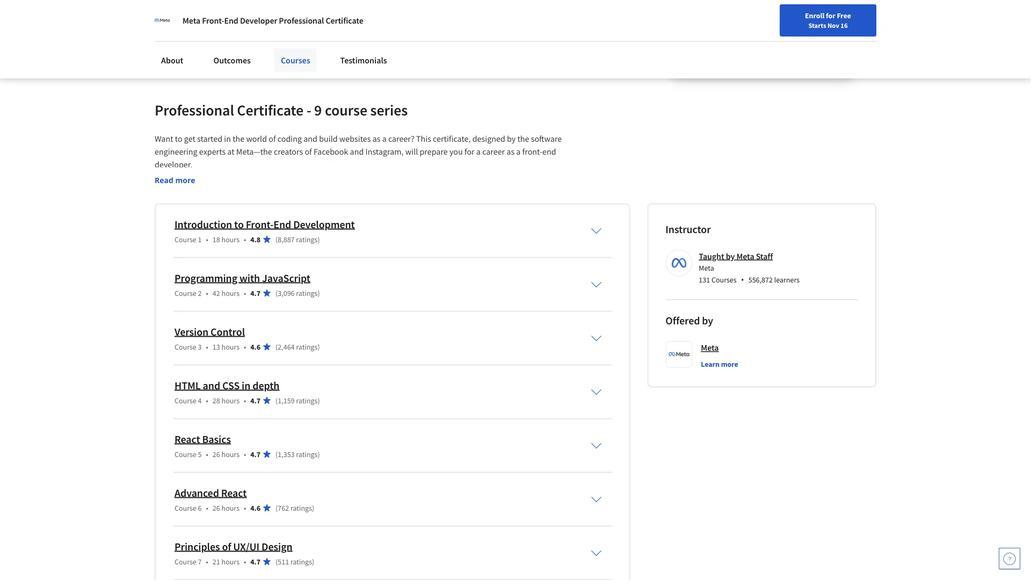 Task type: locate. For each thing, give the bounding box(es) containing it.
in inside the add this credential to your linkedin profile, resume, or cv share it on social media and in your performance review
[[276, 34, 282, 44]]

more down developer.
[[175, 175, 195, 185]]

it
[[195, 34, 200, 44]]

to
[[242, 21, 249, 31], [175, 133, 182, 144], [234, 217, 244, 231]]

0 vertical spatial 4.6
[[250, 342, 260, 351]]

build
[[319, 133, 338, 144]]

0 vertical spatial 26
[[213, 449, 220, 459]]

by for offered by
[[702, 314, 713, 327]]

hours right 21
[[222, 557, 240, 566]]

software
[[531, 133, 562, 144]]

26 down basics
[[213, 449, 220, 459]]

front- up the 4.8
[[246, 217, 274, 231]]

hours right 42
[[222, 288, 240, 298]]

meta
[[183, 15, 200, 26], [737, 251, 754, 262], [699, 263, 714, 273], [701, 342, 719, 353]]

advanced
[[175, 486, 219, 499]]

ratings right 3,096
[[296, 288, 318, 298]]

certificate
[[326, 15, 363, 26], [237, 100, 304, 119]]

of right the world
[[269, 133, 276, 144]]

1 course from the top
[[175, 234, 196, 244]]

( for of
[[275, 557, 278, 566]]

4.7 for and
[[250, 396, 260, 405]]

( 762 ratings )
[[275, 503, 314, 513]]

certificate up the review
[[326, 15, 363, 26]]

4 4.7 from the top
[[250, 557, 260, 566]]

outcomes link
[[207, 48, 257, 72]]

(
[[275, 234, 278, 244], [275, 288, 278, 298], [275, 342, 278, 351], [275, 396, 278, 405], [275, 449, 278, 459], [275, 503, 278, 513], [275, 557, 278, 566]]

react up 5
[[175, 432, 200, 446]]

ratings right 762
[[290, 503, 312, 513]]

hours right 13 in the left bottom of the page
[[222, 342, 240, 351]]

ratings for principles of ux/ui design
[[290, 557, 312, 566]]

1 vertical spatial as
[[507, 146, 515, 157]]

6 hours from the top
[[222, 503, 240, 513]]

1 vertical spatial in
[[224, 133, 231, 144]]

6 ( from the top
[[275, 503, 278, 513]]

3 ( from the top
[[275, 342, 278, 351]]

None search field
[[153, 7, 411, 28]]

hours right 18 at the top of page
[[222, 234, 240, 244]]

1 horizontal spatial courses
[[712, 275, 737, 285]]

1 ( from the top
[[275, 234, 278, 244]]

•
[[206, 234, 208, 244], [244, 234, 246, 244], [741, 274, 744, 285], [206, 288, 208, 298], [244, 288, 246, 298], [206, 342, 208, 351], [244, 342, 246, 351], [206, 396, 208, 405], [244, 396, 246, 405], [206, 449, 208, 459], [244, 449, 246, 459], [206, 503, 208, 513], [244, 503, 246, 513], [206, 557, 208, 566], [244, 557, 246, 566]]

by right the offered
[[702, 314, 713, 327]]

0 vertical spatial courses
[[281, 55, 310, 66]]

instagram,
[[365, 146, 404, 157]]

in inside want to get started in the world of coding and build websites as a career? this certificate, designed by the software engineering experts at meta—the creators of facebook and instagram, will prepare you for a career as a front-end developer. read more
[[224, 133, 231, 144]]

of right "creators"
[[305, 146, 312, 157]]

1 vertical spatial end
[[274, 217, 291, 231]]

course left 3
[[175, 342, 196, 351]]

hours right 28
[[222, 396, 240, 405]]

a up 'instagram,'
[[382, 133, 387, 144]]

• down the ux/ui
[[244, 557, 246, 566]]

0 horizontal spatial react
[[175, 432, 200, 446]]

)
[[318, 234, 320, 244], [318, 288, 320, 298], [318, 342, 320, 351], [318, 396, 320, 405], [318, 449, 320, 459], [312, 503, 314, 513], [312, 557, 314, 566]]

for up nov
[[826, 11, 835, 20]]

testimonials
[[340, 55, 387, 66]]

professional up performance
[[279, 15, 324, 26]]

4.6 for advanced react
[[250, 503, 260, 513]]

principles of ux/ui design
[[175, 540, 292, 553]]

ratings right 8,887
[[296, 234, 318, 244]]

react up course 6 • 26 hours •
[[221, 486, 247, 499]]

2 vertical spatial by
[[702, 314, 713, 327]]

2 4.7 from the top
[[250, 396, 260, 405]]

and up course 4 • 28 hours •
[[203, 379, 220, 392]]

2 horizontal spatial a
[[516, 146, 521, 157]]

professional certificate - 9 course series
[[155, 100, 408, 119]]

) right 511 at the left bottom of the page
[[312, 557, 314, 566]]

more right learn
[[721, 359, 738, 369]]

your up media
[[251, 21, 267, 31]]

end up "social"
[[224, 15, 238, 26]]

version
[[175, 325, 208, 338]]

hours for to
[[222, 234, 240, 244]]

0 horizontal spatial as
[[373, 133, 380, 144]]

in right css
[[242, 379, 250, 392]]

) for programming with javascript
[[318, 288, 320, 298]]

learners
[[774, 275, 800, 285]]

learn more button
[[701, 358, 738, 369]]

1 vertical spatial more
[[721, 359, 738, 369]]

0 horizontal spatial certificate
[[237, 100, 304, 119]]

ratings for programming with javascript
[[296, 288, 318, 298]]

4.7 down depth on the left of page
[[250, 396, 260, 405]]

hours for with
[[222, 288, 240, 298]]

1 horizontal spatial more
[[721, 359, 738, 369]]

3 4.7 from the top
[[250, 449, 260, 459]]

testimonials link
[[334, 48, 394, 72]]

-
[[306, 100, 311, 119]]

1 horizontal spatial professional
[[279, 15, 324, 26]]

add this credential to your linkedin profile, resume, or cv share it on social media and in your performance review
[[173, 21, 378, 44]]

0 horizontal spatial of
[[222, 540, 231, 553]]

taught by meta staff link
[[699, 251, 773, 262]]

your down linkedin
[[284, 34, 300, 44]]

16
[[841, 21, 848, 30]]

course left 6 at the left bottom
[[175, 503, 196, 513]]

your right "find"
[[748, 12, 763, 22]]

2 ( from the top
[[275, 288, 278, 298]]

to up media
[[242, 21, 249, 31]]

hours for react
[[222, 503, 240, 513]]

4.7 down with
[[250, 288, 260, 298]]

as
[[373, 133, 380, 144], [507, 146, 515, 157]]

( for and
[[275, 396, 278, 405]]

2 vertical spatial in
[[242, 379, 250, 392]]

26 down advanced react link
[[213, 503, 220, 513]]

developer
[[240, 15, 277, 26]]

hours for of
[[222, 557, 240, 566]]

4 course from the top
[[175, 396, 196, 405]]

1 horizontal spatial by
[[702, 314, 713, 327]]

) for principles of ux/ui design
[[312, 557, 314, 566]]

0 horizontal spatial a
[[382, 133, 387, 144]]

1 vertical spatial front-
[[246, 217, 274, 231]]

ux/ui
[[233, 540, 259, 553]]

read
[[155, 175, 173, 185]]

0 horizontal spatial more
[[175, 175, 195, 185]]

courses right '131'
[[712, 275, 737, 285]]

course left 5
[[175, 449, 196, 459]]

started
[[197, 133, 222, 144]]

21
[[213, 557, 220, 566]]

to inside the add this credential to your linkedin profile, resume, or cv share it on social media and in your performance review
[[242, 21, 249, 31]]

0 horizontal spatial professional
[[155, 100, 234, 119]]

4.7 down the ux/ui
[[250, 557, 260, 566]]

the up the front-
[[517, 133, 529, 144]]

front-
[[202, 15, 224, 26], [246, 217, 274, 231]]

0 vertical spatial to
[[242, 21, 249, 31]]

2 horizontal spatial in
[[276, 34, 282, 44]]

for right you
[[465, 146, 475, 157]]

0 horizontal spatial end
[[224, 15, 238, 26]]

0 horizontal spatial in
[[224, 133, 231, 144]]

• right 1
[[206, 234, 208, 244]]

programming
[[175, 271, 237, 285]]

1 horizontal spatial the
[[517, 133, 529, 144]]

ratings right 511 at the left bottom of the page
[[290, 557, 312, 566]]

2 hours from the top
[[222, 288, 240, 298]]

by
[[507, 133, 516, 144], [726, 251, 735, 262], [702, 314, 713, 327]]

1 vertical spatial 26
[[213, 503, 220, 513]]

development
[[293, 217, 355, 231]]

ratings right 1,159
[[296, 396, 318, 405]]

css
[[222, 379, 240, 392]]

as right career on the top left of the page
[[507, 146, 515, 157]]

0 horizontal spatial your
[[251, 21, 267, 31]]

0 vertical spatial by
[[507, 133, 516, 144]]

1 vertical spatial 4.6
[[250, 503, 260, 513]]

1 horizontal spatial certificate
[[326, 15, 363, 26]]

6 course from the top
[[175, 503, 196, 513]]

0 horizontal spatial by
[[507, 133, 516, 144]]

4.7 for of
[[250, 557, 260, 566]]

0 vertical spatial react
[[175, 432, 200, 446]]

this
[[189, 21, 202, 31]]

1 horizontal spatial front-
[[246, 217, 274, 231]]

5
[[198, 449, 202, 459]]

or
[[360, 21, 367, 31]]

1 vertical spatial certificate
[[237, 100, 304, 119]]

1 vertical spatial to
[[175, 133, 182, 144]]

4 ( from the top
[[275, 396, 278, 405]]

will
[[405, 146, 418, 157]]

certificate up the world
[[237, 100, 304, 119]]

) right the 2,464
[[318, 342, 320, 351]]

4.6 for version control
[[250, 342, 260, 351]]

enroll
[[805, 11, 825, 20]]

7 hours from the top
[[222, 557, 240, 566]]

the
[[233, 133, 244, 144], [517, 133, 529, 144]]

and down websites
[[350, 146, 364, 157]]

offered by
[[666, 314, 713, 327]]

0 vertical spatial end
[[224, 15, 238, 26]]

meta image
[[155, 13, 170, 28]]

• left the 1,353
[[244, 449, 246, 459]]

1 vertical spatial by
[[726, 251, 735, 262]]

coding
[[278, 133, 302, 144]]

1 4.6 from the top
[[250, 342, 260, 351]]

1 vertical spatial courses
[[712, 275, 737, 285]]

4.6 left 762
[[250, 503, 260, 513]]

5 hours from the top
[[222, 449, 240, 459]]

course
[[325, 100, 367, 119]]

a left career on the top left of the page
[[476, 146, 481, 157]]

5 ( from the top
[[275, 449, 278, 459]]

in down linkedin
[[276, 34, 282, 44]]

0 horizontal spatial the
[[233, 133, 244, 144]]

course left 2
[[175, 288, 196, 298]]

courses down the add this credential to your linkedin profile, resume, or cv share it on social media and in your performance review
[[281, 55, 310, 66]]

add
[[173, 21, 187, 31]]

2 course from the top
[[175, 288, 196, 298]]

hours down advanced react link
[[222, 503, 240, 513]]

a left the front-
[[516, 146, 521, 157]]

course for introduction to front-end development
[[175, 234, 196, 244]]

ratings right the 1,353
[[296, 449, 318, 459]]

1 horizontal spatial for
[[826, 11, 835, 20]]

4.8
[[250, 234, 260, 244]]

you
[[449, 146, 463, 157]]

4.6
[[250, 342, 260, 351], [250, 503, 260, 513]]

2 4.6 from the top
[[250, 503, 260, 513]]

1 vertical spatial professional
[[155, 100, 234, 119]]

course left the 7
[[175, 557, 196, 566]]

0 horizontal spatial front-
[[202, 15, 224, 26]]

) right 762
[[312, 503, 314, 513]]

1 26 from the top
[[213, 449, 220, 459]]

) right 1,159
[[318, 396, 320, 405]]

course for version control
[[175, 342, 196, 351]]

0 vertical spatial in
[[276, 34, 282, 44]]

1 hours from the top
[[222, 234, 240, 244]]

end up 8,887
[[274, 217, 291, 231]]

6
[[198, 503, 202, 513]]

3 hours from the top
[[222, 342, 240, 351]]

4 hours from the top
[[222, 396, 240, 405]]

a
[[382, 133, 387, 144], [476, 146, 481, 157], [516, 146, 521, 157]]

556,872
[[748, 275, 773, 285]]

courses inside "link"
[[281, 55, 310, 66]]

• right 4 at the left of the page
[[206, 396, 208, 405]]

0 horizontal spatial for
[[465, 146, 475, 157]]

the up the at
[[233, 133, 244, 144]]

in up the at
[[224, 133, 231, 144]]

4.6 left the 2,464
[[250, 342, 260, 351]]

2 horizontal spatial by
[[726, 251, 735, 262]]

by inside want to get started in the world of coding and build websites as a career? this certificate, designed by the software engineering experts at meta—the creators of facebook and instagram, will prepare you for a career as a front-end developer. read more
[[507, 133, 516, 144]]

4.7
[[250, 288, 260, 298], [250, 396, 260, 405], [250, 449, 260, 459], [250, 557, 260, 566]]

( for control
[[275, 342, 278, 351]]

( 1,353 ratings )
[[275, 449, 320, 459]]

principles of ux/ui design link
[[175, 540, 292, 553]]

) down development
[[318, 234, 320, 244]]

outcomes
[[213, 55, 251, 66]]

( for basics
[[275, 449, 278, 459]]

• inside taught by meta staff meta 131 courses • 556,872 learners
[[741, 274, 744, 285]]

1 vertical spatial for
[[465, 146, 475, 157]]

2 horizontal spatial of
[[305, 146, 312, 157]]

7 course from the top
[[175, 557, 196, 566]]

by inside taught by meta staff meta 131 courses • 556,872 learners
[[726, 251, 735, 262]]

version control
[[175, 325, 245, 338]]

hours down basics
[[222, 449, 240, 459]]

course 7 • 21 hours •
[[175, 557, 246, 566]]

• left 556,872
[[741, 274, 744, 285]]

course 3 • 13 hours •
[[175, 342, 246, 351]]

4.7 left the 1,353
[[250, 449, 260, 459]]

5 course from the top
[[175, 449, 196, 459]]

) right 3,096
[[318, 288, 320, 298]]

to up course 1 • 18 hours •
[[234, 217, 244, 231]]

26
[[213, 449, 220, 459], [213, 503, 220, 513]]

media
[[236, 34, 258, 44]]

professional up get
[[155, 100, 234, 119]]

front- up on
[[202, 15, 224, 26]]

1 4.7 from the top
[[250, 288, 260, 298]]

get
[[184, 133, 195, 144]]

ratings for version control
[[296, 342, 318, 351]]

) for version control
[[318, 342, 320, 351]]

and inside the add this credential to your linkedin profile, resume, or cv share it on social media and in your performance review
[[260, 34, 274, 44]]

introduction to front-end development
[[175, 217, 355, 231]]

hours for basics
[[222, 449, 240, 459]]

hours for and
[[222, 396, 240, 405]]

3 course from the top
[[175, 342, 196, 351]]

) right the 1,353
[[318, 449, 320, 459]]

by right the taught
[[726, 251, 735, 262]]

for
[[826, 11, 835, 20], [465, 146, 475, 157]]

ratings for react basics
[[296, 449, 318, 459]]

to inside want to get started in the world of coding and build websites as a career? this certificate, designed by the software engineering experts at meta—the creators of facebook and instagram, will prepare you for a career as a front-end developer. read more
[[175, 133, 182, 144]]

0 vertical spatial more
[[175, 175, 195, 185]]

end
[[542, 146, 556, 157]]

by right designed
[[507, 133, 516, 144]]

ratings for advanced react
[[290, 503, 312, 513]]

hours
[[222, 234, 240, 244], [222, 288, 240, 298], [222, 342, 240, 351], [222, 396, 240, 405], [222, 449, 240, 459], [222, 503, 240, 513], [222, 557, 240, 566]]

enroll for free starts nov 16
[[805, 11, 851, 30]]

0 vertical spatial for
[[826, 11, 835, 20]]

and down the meta front-end developer professional certificate
[[260, 34, 274, 44]]

ratings right the 2,464
[[296, 342, 318, 351]]

offered
[[666, 314, 700, 327]]

want
[[155, 133, 173, 144]]

2 26 from the top
[[213, 503, 220, 513]]

courses
[[281, 55, 310, 66], [712, 275, 737, 285]]

of left the ux/ui
[[222, 540, 231, 553]]

to left get
[[175, 133, 182, 144]]

taught by meta staff meta 131 courses • 556,872 learners
[[699, 251, 800, 285]]

as up 'instagram,'
[[373, 133, 380, 144]]

more inside button
[[721, 359, 738, 369]]

1 horizontal spatial of
[[269, 133, 276, 144]]

2 vertical spatial to
[[234, 217, 244, 231]]

0 horizontal spatial courses
[[281, 55, 310, 66]]

course left 1
[[175, 234, 196, 244]]

1 vertical spatial react
[[221, 486, 247, 499]]

511
[[278, 557, 289, 566]]

version control link
[[175, 325, 245, 338]]

course left 4 at the left of the page
[[175, 396, 196, 405]]

7 ( from the top
[[275, 557, 278, 566]]

• right the 7
[[206, 557, 208, 566]]

taught
[[699, 251, 724, 262]]

and
[[260, 34, 274, 44], [304, 133, 317, 144], [350, 146, 364, 157], [203, 379, 220, 392]]

4.7 for basics
[[250, 449, 260, 459]]

1 horizontal spatial as
[[507, 146, 515, 157]]

• right 3
[[206, 342, 208, 351]]



Task type: vqa. For each thing, say whether or not it's contained in the screenshot.
GO
no



Task type: describe. For each thing, give the bounding box(es) containing it.
) for advanced react
[[312, 503, 314, 513]]

read more button
[[155, 174, 195, 186]]

( 8,887 ratings )
[[275, 234, 320, 244]]

credential
[[204, 21, 240, 31]]

• down advanced react
[[244, 503, 246, 513]]

course for principles of ux/ui design
[[175, 557, 196, 566]]

at
[[227, 146, 234, 157]]

performance
[[302, 34, 348, 44]]

html and css in depth
[[175, 379, 279, 392]]

nov
[[828, 21, 839, 30]]

meta left staff
[[737, 251, 754, 262]]

( for with
[[275, 288, 278, 298]]

2 horizontal spatial your
[[748, 12, 763, 22]]

and left 'build'
[[304, 133, 317, 144]]

engineering
[[155, 146, 197, 157]]

26 for react
[[213, 503, 220, 513]]

9
[[314, 100, 322, 119]]

( for to
[[275, 234, 278, 244]]

career?
[[388, 133, 414, 144]]

course 2 • 42 hours •
[[175, 288, 246, 298]]

depth
[[253, 379, 279, 392]]

0 vertical spatial as
[[373, 133, 380, 144]]

1 vertical spatial of
[[305, 146, 312, 157]]

react basics link
[[175, 432, 231, 446]]

13
[[213, 342, 220, 351]]

) for html and css in depth
[[318, 396, 320, 405]]

find your new career
[[733, 12, 800, 22]]

courses inside taught by meta staff meta 131 courses • 556,872 learners
[[712, 275, 737, 285]]

career
[[482, 146, 505, 157]]

2,464
[[278, 342, 295, 351]]

find your new career link
[[728, 11, 806, 24]]

prepare
[[420, 146, 448, 157]]

course for programming with javascript
[[175, 288, 196, 298]]

on
[[202, 34, 211, 44]]

meta up learn
[[701, 342, 719, 353]]

• down html and css in depth
[[244, 396, 246, 405]]

1
[[198, 234, 202, 244]]

0 vertical spatial of
[[269, 133, 276, 144]]

want to get started in the world of coding and build websites as a career? this certificate, designed by the software engineering experts at meta—the creators of facebook and instagram, will prepare you for a career as a front-end developer. read more
[[155, 133, 564, 185]]

career
[[780, 12, 800, 22]]

3
[[198, 342, 202, 351]]

hours for control
[[222, 342, 240, 351]]

programming with javascript link
[[175, 271, 310, 285]]

• down control
[[244, 342, 246, 351]]

more inside want to get started in the world of coding and build websites as a career? this certificate, designed by the software engineering experts at meta—the creators of facebook and instagram, will prepare you for a career as a front-end developer. read more
[[175, 175, 195, 185]]

basics
[[202, 432, 231, 446]]

) for introduction to front-end development
[[318, 234, 320, 244]]

meta up it
[[183, 15, 200, 26]]

course 6 • 26 hours •
[[175, 503, 246, 513]]

• right 2
[[206, 288, 208, 298]]

• right 6 at the left bottom
[[206, 503, 208, 513]]

3,096
[[278, 288, 295, 298]]

0 vertical spatial professional
[[279, 15, 324, 26]]

meta link
[[701, 341, 719, 354]]

linkedin
[[269, 21, 300, 31]]

english
[[825, 12, 851, 23]]

english button
[[806, 0, 871, 35]]

taught by meta staff image
[[667, 251, 691, 275]]

world
[[246, 133, 267, 144]]

with
[[239, 271, 260, 285]]

course 5 • 26 hours •
[[175, 449, 246, 459]]

cv
[[369, 21, 378, 31]]

share
[[173, 34, 194, 44]]

4.7 for with
[[250, 288, 260, 298]]

• right 5
[[206, 449, 208, 459]]

for inside enroll for free starts nov 16
[[826, 11, 835, 20]]

7
[[198, 557, 202, 566]]

26 for basics
[[213, 449, 220, 459]]

• down programming with javascript link
[[244, 288, 246, 298]]

experts
[[199, 146, 226, 157]]

control
[[211, 325, 245, 338]]

html
[[175, 379, 201, 392]]

course 4 • 28 hours •
[[175, 396, 246, 405]]

0 vertical spatial front-
[[202, 15, 224, 26]]

meta front-end developer professional certificate
[[183, 15, 363, 26]]

staff
[[756, 251, 773, 262]]

free
[[837, 11, 851, 20]]

series
[[370, 100, 408, 119]]

1 horizontal spatial react
[[221, 486, 247, 499]]

ratings for introduction to front-end development
[[296, 234, 318, 244]]

to for introduction
[[234, 217, 244, 231]]

1 horizontal spatial a
[[476, 146, 481, 157]]

1 horizontal spatial end
[[274, 217, 291, 231]]

( for react
[[275, 503, 278, 513]]

resume,
[[329, 21, 358, 31]]

28
[[213, 396, 220, 405]]

html and css in depth link
[[175, 379, 279, 392]]

starts
[[808, 21, 826, 30]]

by for taught by meta staff meta 131 courses • 556,872 learners
[[726, 251, 735, 262]]

1 horizontal spatial in
[[242, 379, 250, 392]]

1 horizontal spatial your
[[284, 34, 300, 44]]

coursera career certificate image
[[673, 0, 852, 77]]

javascript
[[262, 271, 310, 285]]

find
[[733, 12, 747, 22]]

course for advanced react
[[175, 503, 196, 513]]

2
[[198, 288, 202, 298]]

courses link
[[274, 48, 317, 72]]

( 2,464 ratings )
[[275, 342, 320, 351]]

introduction to front-end development link
[[175, 217, 355, 231]]

8,887
[[278, 234, 295, 244]]

certificate,
[[433, 133, 471, 144]]

( 3,096 ratings )
[[275, 288, 320, 298]]

learn
[[701, 359, 720, 369]]

to for want
[[175, 133, 182, 144]]

react basics
[[175, 432, 231, 446]]

18
[[213, 234, 220, 244]]

facebook
[[314, 146, 348, 157]]

0 vertical spatial certificate
[[326, 15, 363, 26]]

meta—the
[[236, 146, 272, 157]]

1 the from the left
[[233, 133, 244, 144]]

meta up '131'
[[699, 263, 714, 273]]

this
[[416, 133, 431, 144]]

2 the from the left
[[517, 133, 529, 144]]

for inside want to get started in the world of coding and build websites as a career? this certificate, designed by the software engineering experts at meta—the creators of facebook and instagram, will prepare you for a career as a front-end developer. read more
[[465, 146, 475, 157]]

4
[[198, 396, 202, 405]]

ratings for html and css in depth
[[296, 396, 318, 405]]

principles
[[175, 540, 220, 553]]

course 1 • 18 hours •
[[175, 234, 246, 244]]

profile,
[[302, 21, 327, 31]]

show notifications image
[[886, 13, 899, 26]]

) for react basics
[[318, 449, 320, 459]]

introduction
[[175, 217, 232, 231]]

2 vertical spatial of
[[222, 540, 231, 553]]

• left the 4.8
[[244, 234, 246, 244]]

course for html and css in depth
[[175, 396, 196, 405]]

course for react basics
[[175, 449, 196, 459]]

new
[[764, 12, 778, 22]]

about
[[161, 55, 183, 66]]

help center image
[[1003, 552, 1016, 565]]



